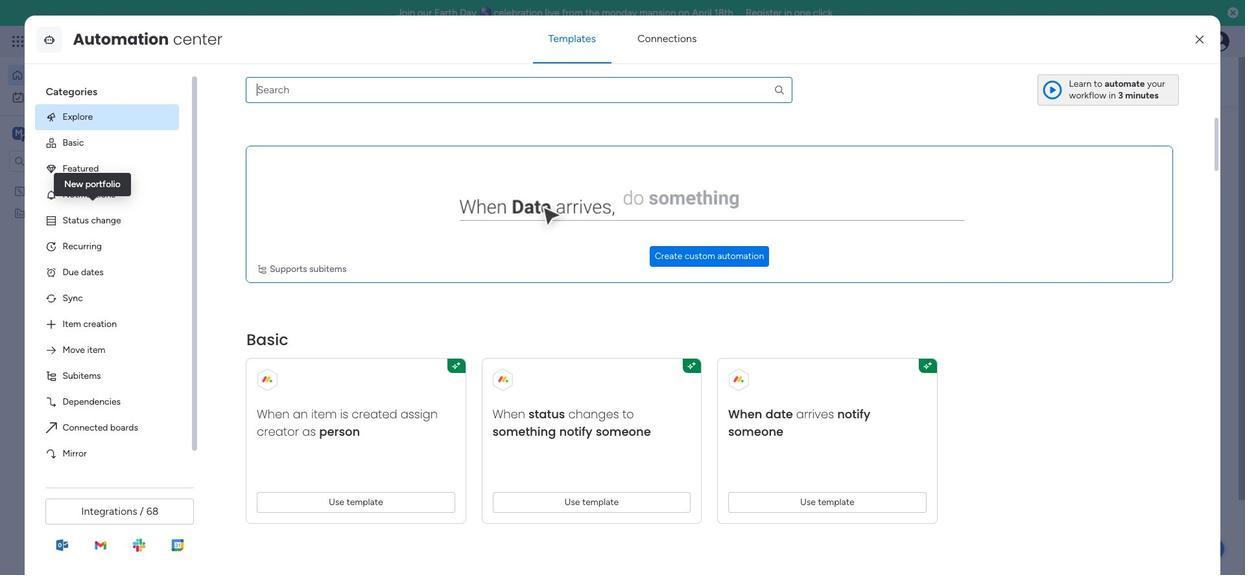 Task type: locate. For each thing, give the bounding box(es) containing it.
None search field
[[246, 77, 792, 103]]

jacob simon image
[[1209, 31, 1230, 52]]

close recently visited image
[[239, 132, 255, 147]]

list box
[[35, 74, 199, 493], [0, 177, 165, 399]]

heading
[[35, 74, 179, 104]]

close update feed (inbox) image
[[239, 335, 255, 350]]

option
[[8, 65, 158, 86], [8, 87, 158, 108], [0, 179, 165, 182]]

component image
[[434, 283, 446, 295]]

1 vertical spatial option
[[8, 87, 158, 108]]

component image
[[256, 283, 267, 295]]

select product image
[[12, 35, 25, 48]]

close my workspaces image
[[239, 513, 255, 528]]

0 vertical spatial option
[[8, 65, 158, 86]]

workspace selection element
[[12, 126, 108, 143]]



Task type: vqa. For each thing, say whether or not it's contained in the screenshot.
select product image
yes



Task type: describe. For each thing, give the bounding box(es) containing it.
Search for a column type search field
[[246, 77, 792, 103]]

2 vertical spatial option
[[0, 179, 165, 182]]

templates image image
[[1004, 124, 1175, 213]]

Search in workspace field
[[27, 154, 108, 169]]

public board image
[[256, 263, 270, 277]]

see plans image
[[215, 34, 227, 49]]

workspace image
[[12, 126, 25, 141]]

quick search results list box
[[239, 147, 961, 319]]

roy mann image
[[270, 379, 296, 405]]

v2 bolt switch image
[[1104, 74, 1112, 89]]

search image
[[773, 84, 785, 96]]



